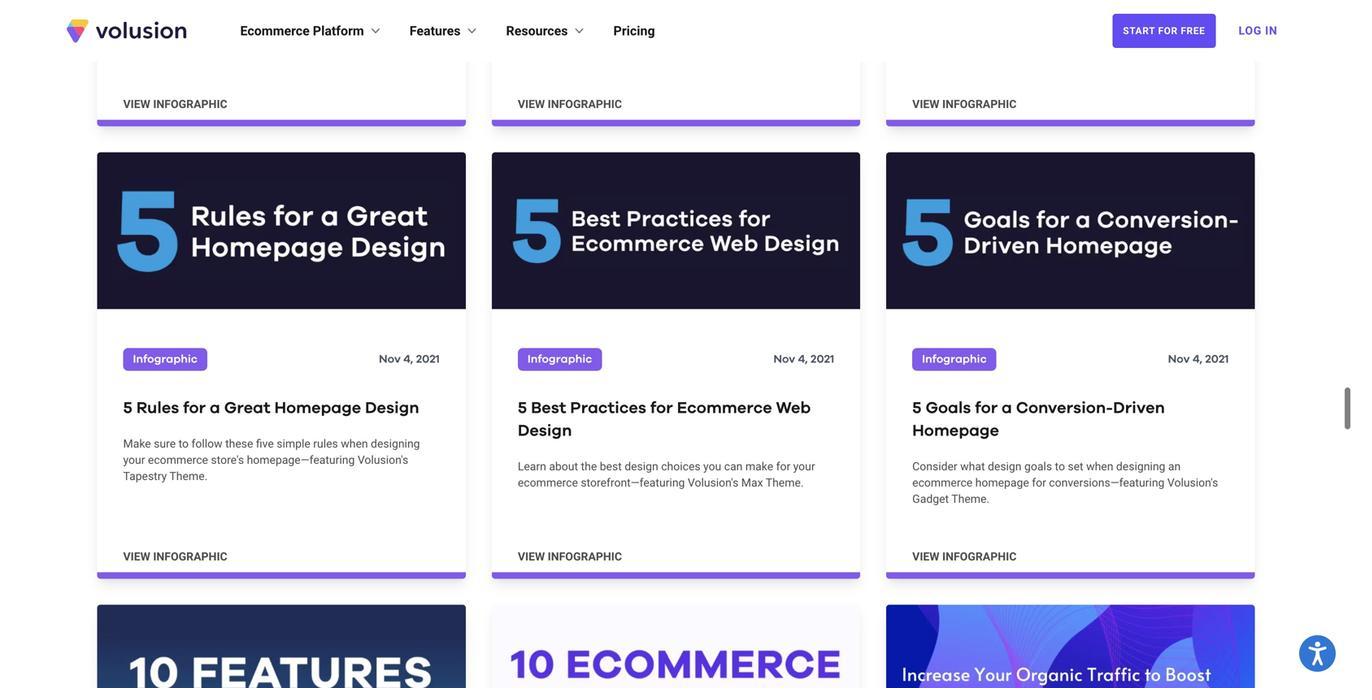 Task type: locate. For each thing, give the bounding box(es) containing it.
ecommerce down "shoppers"
[[240, 23, 310, 39]]

make
[[123, 437, 151, 451]]

2 5 from the left
[[518, 400, 527, 416]]

1 horizontal spatial design
[[518, 423, 572, 439]]

1 vertical spatial when
[[341, 437, 368, 451]]

5 best practices for ecommerce web design
[[518, 400, 811, 439]]

ecommerce left web
[[518, 24, 578, 37]]

your down make
[[123, 453, 145, 467]]

volusion's inside make sure to follow these five simple rules when designing your ecommerce store's homepage—featuring volusion's tapestry theme.
[[358, 453, 408, 467]]

for inside "learn about what questions shoppers consider when viewing an ecommerce homepage for the first time—featuring volusion's park theme."
[[258, 24, 272, 37]]

about inside learn about the most important elements to include in your ecommerce web design—featuring volusion's nourish theme.
[[549, 7, 578, 21]]

make sure to follow these five simple rules when designing your ecommerce store's homepage—featuring volusion's tapestry theme.
[[123, 437, 420, 483]]

1 vertical spatial homepage
[[912, 423, 999, 439]]

1 vertical spatial designing
[[1116, 460, 1165, 473]]

infographic up rules
[[133, 354, 198, 365]]

an inside "learn about what questions shoppers consider when viewing an ecommerce homepage for the first time—featuring volusion's park theme."
[[123, 24, 136, 37]]

1 vertical spatial make
[[745, 460, 773, 473]]

a left the few
[[944, 7, 950, 21]]

0 horizontal spatial design
[[365, 400, 419, 416]]

what
[[186, 7, 211, 21], [960, 460, 985, 473]]

homepage down goals on the bottom right
[[975, 476, 1029, 490]]

0 horizontal spatial ecommerce
[[240, 23, 310, 39]]

make inside learn about the best design choices you can make for your ecommerce storefront—featuring volusion's max theme.
[[745, 460, 773, 473]]

0 horizontal spatial what
[[186, 7, 211, 21]]

0 horizontal spatial nov 4, 2021
[[379, 354, 440, 365]]

1 horizontal spatial designing
[[1116, 460, 1165, 473]]

theme. inside learn about the most important elements to include in your ecommerce web design—featuring volusion's nourish theme.
[[791, 24, 829, 37]]

when inside "learn about what questions shoppers consider when viewing an ecommerce homepage for the first time—featuring volusion's park theme."
[[363, 7, 390, 21]]

homepage down goals on the right
[[912, 423, 999, 439]]

your inside learn a few quick ways to make your ecommerce site look fresh and professional—featuring volusion's umi theme.
[[1076, 7, 1098, 21]]

1 horizontal spatial ecommerce
[[677, 400, 772, 416]]

2 2021 from the left
[[811, 354, 834, 365]]

a left great
[[210, 400, 220, 416]]

and
[[941, 24, 960, 37]]

2021 for 5 goals for a conversion-driven homepage
[[1205, 354, 1229, 365]]

2 horizontal spatial infographic
[[922, 354, 987, 365]]

0 horizontal spatial 2021
[[416, 354, 440, 365]]

homepage inside 5 goals for a conversion-driven homepage
[[912, 423, 999, 439]]

1 horizontal spatial what
[[960, 460, 985, 473]]

about for questions
[[154, 7, 184, 21]]

your down web
[[793, 460, 815, 473]]

important
[[629, 7, 678, 21]]

0 horizontal spatial 4,
[[403, 354, 413, 365]]

theme. inside make sure to follow these five simple rules when designing your ecommerce store's homepage—featuring volusion's tapestry theme.
[[169, 470, 208, 483]]

the inside learn about the most important elements to include in your ecommerce web design—featuring volusion's nourish theme.
[[581, 7, 597, 21]]

your inside make sure to follow these five simple rules when designing your ecommerce store's homepage—featuring volusion's tapestry theme.
[[123, 453, 145, 467]]

your up professional—featuring
[[1076, 7, 1098, 21]]

2 horizontal spatial nov
[[1168, 354, 1190, 365]]

homepage for what
[[201, 24, 255, 37]]

theme.
[[791, 24, 829, 37], [1159, 24, 1197, 37], [202, 40, 240, 53], [169, 470, 208, 483], [766, 476, 804, 490], [951, 492, 989, 506]]

3 nov 4, 2021 from the left
[[1168, 354, 1229, 365]]

0 horizontal spatial make
[[745, 460, 773, 473]]

0 horizontal spatial infographic
[[133, 354, 198, 365]]

a
[[944, 7, 950, 21], [210, 400, 220, 416], [1002, 400, 1012, 416]]

nourish
[[749, 24, 788, 37]]

1 horizontal spatial infographic
[[527, 354, 592, 365]]

to right ways
[[1033, 7, 1043, 21]]

resources button
[[506, 21, 587, 41]]

conversion-
[[1016, 400, 1113, 416]]

what inside "learn about what questions shoppers consider when viewing an ecommerce homepage for the first time—featuring volusion's park theme."
[[186, 7, 211, 21]]

view infographic button
[[123, 96, 227, 113], [518, 96, 622, 113], [912, 96, 1017, 113], [123, 549, 227, 565], [518, 549, 622, 565], [912, 549, 1017, 565]]

1 horizontal spatial design
[[988, 460, 1022, 473]]

3 5 from the left
[[912, 400, 922, 416]]

learn about what questions shoppers consider when viewing an ecommerce homepage for the first time—featuring volusion's park theme.
[[123, 7, 431, 53]]

ecommerce inside learn about the most important elements to include in your ecommerce web design—featuring volusion's nourish theme.
[[518, 24, 578, 37]]

1 4, from the left
[[403, 354, 413, 365]]

about inside learn about the best design choices you can make for your ecommerce storefront—featuring volusion's max theme.
[[549, 460, 578, 473]]

gadget
[[912, 492, 949, 506]]

increase your organic traffic to boost ecommerce sales image
[[886, 605, 1255, 689]]

homepage inside "learn about what questions shoppers consider when viewing an ecommerce homepage for the first time—featuring volusion's park theme."
[[201, 24, 255, 37]]

the
[[581, 7, 597, 21], [275, 24, 291, 37], [581, 460, 597, 473]]

1 horizontal spatial 4,
[[798, 354, 808, 365]]

1 horizontal spatial 2021
[[811, 354, 834, 365]]

to inside make sure to follow these five simple rules when designing your ecommerce store's homepage—featuring volusion's tapestry theme.
[[179, 437, 189, 451]]

2 vertical spatial the
[[581, 460, 597, 473]]

when
[[363, 7, 390, 21], [341, 437, 368, 451], [1086, 460, 1113, 473]]

when right rules
[[341, 437, 368, 451]]

learn a few quick ways to make your ecommerce site look fresh and professional—featuring volusion's umi theme.
[[912, 7, 1207, 37]]

designing
[[371, 437, 420, 451], [1116, 460, 1165, 473]]

ecommerce down best
[[518, 476, 578, 490]]

for
[[1158, 25, 1178, 37]]

ecommerce up park
[[138, 24, 199, 37]]

0 horizontal spatial an
[[123, 24, 136, 37]]

1 horizontal spatial homepage
[[912, 423, 999, 439]]

elements
[[681, 7, 728, 21]]

homepage inside consider what design goals to set when designing an ecommerce homepage for conversions—featuring volusion's gadget theme.
[[975, 476, 1029, 490]]

0 vertical spatial ecommerce
[[240, 23, 310, 39]]

an inside consider what design goals to set when designing an ecommerce homepage for conversions—featuring volusion's gadget theme.
[[1168, 460, 1181, 473]]

homepage
[[201, 24, 255, 37], [975, 476, 1029, 490]]

0 horizontal spatial homepage
[[201, 24, 255, 37]]

2021
[[416, 354, 440, 365], [811, 354, 834, 365], [1205, 354, 1229, 365]]

theme. right gadget
[[951, 492, 989, 506]]

learn for learn about what questions shoppers consider when viewing an ecommerce homepage for the first time—featuring volusion's park theme.
[[123, 7, 152, 21]]

design for 5 best practices for ecommerce web design
[[518, 423, 572, 439]]

homepage for design
[[975, 476, 1029, 490]]

5 left rules
[[123, 400, 132, 416]]

0 horizontal spatial design
[[625, 460, 658, 473]]

1 horizontal spatial an
[[1168, 460, 1181, 473]]

2 4, from the left
[[798, 354, 808, 365]]

make
[[1046, 7, 1073, 21], [745, 460, 773, 473]]

5 left goals on the right
[[912, 400, 922, 416]]

conversions—featuring
[[1049, 476, 1165, 490]]

what up park
[[186, 7, 211, 21]]

5 goals for a conversion-driven homepage
[[912, 400, 1165, 439]]

design for 5 rules for a great homepage design
[[365, 400, 419, 416]]

design
[[365, 400, 419, 416], [518, 423, 572, 439]]

ecommerce inside "learn about what questions shoppers consider when viewing an ecommerce homepage for the first time—featuring volusion's park theme."
[[138, 24, 199, 37]]

0 vertical spatial make
[[1046, 7, 1073, 21]]

2 horizontal spatial a
[[1002, 400, 1012, 416]]

5 inside "5 best practices for ecommerce web design"
[[518, 400, 527, 416]]

to right sure
[[179, 437, 189, 451]]

3 2021 from the left
[[1205, 354, 1229, 365]]

view
[[123, 97, 150, 111], [518, 97, 545, 111], [912, 97, 939, 111], [123, 550, 150, 564], [518, 550, 545, 564], [912, 550, 939, 564]]

nov 4, 2021
[[379, 354, 440, 365], [773, 354, 834, 365], [1168, 354, 1229, 365]]

0 horizontal spatial a
[[210, 400, 220, 416]]

designing inside make sure to follow these five simple rules when designing your ecommerce store's homepage—featuring volusion's tapestry theme.
[[371, 437, 420, 451]]

homepage
[[274, 400, 361, 416], [912, 423, 999, 439]]

ecommerce up start
[[1101, 7, 1161, 21]]

2 horizontal spatial 4,
[[1193, 354, 1202, 365]]

a inside 5 goals for a conversion-driven homepage
[[1002, 400, 1012, 416]]

0 vertical spatial what
[[186, 7, 211, 21]]

ecommerce up can
[[677, 400, 772, 416]]

log in
[[1239, 24, 1278, 37]]

5
[[123, 400, 132, 416], [518, 400, 527, 416], [912, 400, 922, 416]]

what inside consider what design goals to set when designing an ecommerce homepage for conversions—featuring volusion's gadget theme.
[[960, 460, 985, 473]]

infographic
[[133, 354, 198, 365], [527, 354, 592, 365], [922, 354, 987, 365]]

best
[[531, 400, 566, 416]]

make up max
[[745, 460, 773, 473]]

1 vertical spatial design
[[518, 423, 572, 439]]

fresh
[[912, 24, 938, 37]]

1 2021 from the left
[[416, 354, 440, 365]]

great
[[224, 400, 270, 416]]

learn for learn about the best design choices you can make for your ecommerce storefront—featuring volusion's max theme.
[[518, 460, 546, 473]]

your right in
[[795, 7, 817, 21]]

4, for 5 best practices for ecommerce web design
[[798, 354, 808, 365]]

infographic
[[153, 97, 227, 111], [548, 97, 622, 111], [942, 97, 1017, 111], [153, 550, 227, 564], [548, 550, 622, 564], [942, 550, 1017, 564]]

about inside "learn about what questions shoppers consider when viewing an ecommerce homepage for the first time—featuring volusion's park theme."
[[154, 7, 184, 21]]

learn for learn about the most important elements to include in your ecommerce web design—featuring volusion's nourish theme.
[[518, 7, 546, 21]]

nov for driven
[[1168, 354, 1190, 365]]

2 vertical spatial when
[[1086, 460, 1113, 473]]

theme. down the site
[[1159, 24, 1197, 37]]

about left the best
[[549, 460, 578, 473]]

ecommerce
[[1101, 7, 1161, 21], [138, 24, 199, 37], [518, 24, 578, 37], [148, 453, 208, 467], [518, 476, 578, 490], [912, 476, 973, 490]]

park
[[177, 40, 200, 53]]

for down goals on the bottom right
[[1032, 476, 1046, 490]]

learn inside learn about the best design choices you can make for your ecommerce storefront—featuring volusion's max theme.
[[518, 460, 546, 473]]

1 horizontal spatial nov 4, 2021
[[773, 354, 834, 365]]

when inside consider what design goals to set when designing an ecommerce homepage for conversions—featuring volusion's gadget theme.
[[1086, 460, 1113, 473]]

0 vertical spatial designing
[[371, 437, 420, 451]]

for right goals on the right
[[975, 400, 998, 416]]

when for time—featuring
[[363, 7, 390, 21]]

design inside "5 best practices for ecommerce web design"
[[518, 423, 572, 439]]

5 for 5 best practices for ecommerce web design
[[518, 400, 527, 416]]

homepage down the questions
[[201, 24, 255, 37]]

0 vertical spatial an
[[123, 24, 136, 37]]

4, for 5 rules for a great homepage design
[[403, 354, 413, 365]]

ecommerce
[[240, 23, 310, 39], [677, 400, 772, 416]]

learn inside learn a few quick ways to make your ecommerce site look fresh and professional—featuring volusion's umi theme.
[[912, 7, 941, 21]]

0 horizontal spatial designing
[[371, 437, 420, 451]]

0 horizontal spatial homepage
[[274, 400, 361, 416]]

theme. right max
[[766, 476, 804, 490]]

1 nov from the left
[[379, 354, 401, 365]]

the left the best
[[581, 460, 597, 473]]

when up time—featuring
[[363, 7, 390, 21]]

to left include
[[731, 7, 741, 21]]

log in link
[[1229, 13, 1287, 49]]

design left goals on the bottom right
[[988, 460, 1022, 473]]

rules
[[136, 400, 179, 416]]

0 vertical spatial the
[[581, 7, 597, 21]]

about up resources dropdown button
[[549, 7, 578, 21]]

features button
[[410, 21, 480, 41]]

1 vertical spatial what
[[960, 460, 985, 473]]

0 horizontal spatial 5
[[123, 400, 132, 416]]

choices
[[661, 460, 700, 473]]

1 horizontal spatial nov
[[773, 354, 795, 365]]

volusion's inside learn about the most important elements to include in your ecommerce web design—featuring volusion's nourish theme.
[[695, 24, 746, 37]]

1 5 from the left
[[123, 400, 132, 416]]

homepage up rules
[[274, 400, 361, 416]]

questions
[[214, 7, 264, 21]]

ecommerce platform button
[[240, 21, 384, 41]]

1 vertical spatial the
[[275, 24, 291, 37]]

learn
[[123, 7, 152, 21], [518, 7, 546, 21], [912, 7, 941, 21], [518, 460, 546, 473]]

design
[[625, 460, 658, 473], [988, 460, 1022, 473]]

0 vertical spatial homepage
[[274, 400, 361, 416]]

your inside learn about the most important elements to include in your ecommerce web design—featuring volusion's nourish theme.
[[795, 7, 817, 21]]

5 inside 5 goals for a conversion-driven homepage
[[912, 400, 922, 416]]

1 design from the left
[[625, 460, 658, 473]]

1 horizontal spatial a
[[944, 7, 950, 21]]

1 vertical spatial an
[[1168, 460, 1181, 473]]

1 horizontal spatial make
[[1046, 7, 1073, 21]]

to left set
[[1055, 460, 1065, 473]]

designing up conversions—featuring
[[1116, 460, 1165, 473]]

1 vertical spatial homepage
[[975, 476, 1029, 490]]

infographic up goals on the right
[[922, 354, 987, 365]]

free
[[1181, 25, 1205, 37]]

2 horizontal spatial nov 4, 2021
[[1168, 354, 1229, 365]]

2 infographic from the left
[[527, 354, 592, 365]]

to
[[731, 7, 741, 21], [1033, 7, 1043, 21], [179, 437, 189, 451], [1055, 460, 1065, 473]]

nov
[[379, 354, 401, 365], [773, 354, 795, 365], [1168, 354, 1190, 365]]

2 nov from the left
[[773, 354, 795, 365]]

2 design from the left
[[988, 460, 1022, 473]]

5 best practices for ecommerce web design image
[[492, 152, 860, 309]]

about up park
[[154, 7, 184, 21]]

3 infographic from the left
[[922, 354, 987, 365]]

4, for 5 goals for a conversion-driven homepage
[[1193, 354, 1202, 365]]

5 left best
[[518, 400, 527, 416]]

2 horizontal spatial 5
[[912, 400, 922, 416]]

for right practices
[[650, 400, 673, 416]]

consider
[[912, 460, 957, 473]]

resources
[[506, 23, 568, 39]]

volusion's
[[695, 24, 746, 37], [1082, 24, 1133, 37], [123, 40, 174, 53], [358, 453, 408, 467], [688, 476, 738, 490], [1167, 476, 1218, 490]]

a inside learn a few quick ways to make your ecommerce site look fresh and professional—featuring volusion's umi theme.
[[944, 7, 950, 21]]

2 nov 4, 2021 from the left
[[773, 354, 834, 365]]

design up storefront—featuring at bottom
[[625, 460, 658, 473]]

0 vertical spatial homepage
[[201, 24, 255, 37]]

for
[[258, 24, 272, 37], [183, 400, 206, 416], [650, 400, 673, 416], [975, 400, 998, 416], [776, 460, 790, 473], [1032, 476, 1046, 490]]

your inside learn about the best design choices you can make for your ecommerce storefront—featuring volusion's max theme.
[[793, 460, 815, 473]]

an
[[123, 24, 136, 37], [1168, 460, 1181, 473]]

1 horizontal spatial 5
[[518, 400, 527, 416]]

infographic up best
[[527, 354, 592, 365]]

ecommerce down sure
[[148, 453, 208, 467]]

theme. inside consider what design goals to set when designing an ecommerce homepage for conversions—featuring volusion's gadget theme.
[[951, 492, 989, 506]]

theme. down in
[[791, 24, 829, 37]]

ecommerce inside "5 best practices for ecommerce web design"
[[677, 400, 772, 416]]

the up web
[[581, 7, 597, 21]]

set
[[1068, 460, 1083, 473]]

volusion's inside "learn about what questions shoppers consider when viewing an ecommerce homepage for the first time—featuring volusion's park theme."
[[123, 40, 174, 53]]

for right can
[[776, 460, 790, 473]]

4,
[[403, 354, 413, 365], [798, 354, 808, 365], [1193, 354, 1202, 365]]

1 horizontal spatial homepage
[[975, 476, 1029, 490]]

1 nov 4, 2021 from the left
[[379, 354, 440, 365]]

learn for learn a few quick ways to make your ecommerce site look fresh and professional—featuring volusion's umi theme.
[[912, 7, 941, 21]]

2 horizontal spatial 2021
[[1205, 354, 1229, 365]]

about
[[154, 7, 184, 21], [549, 7, 578, 21], [549, 460, 578, 473]]

make up professional—featuring
[[1046, 7, 1073, 21]]

a left the conversion-
[[1002, 400, 1012, 416]]

0 vertical spatial design
[[365, 400, 419, 416]]

learn about the best design choices you can make for your ecommerce storefront—featuring volusion's max theme.
[[518, 460, 815, 490]]

3 nov from the left
[[1168, 354, 1190, 365]]

designing right rules
[[371, 437, 420, 451]]

the down "shoppers"
[[275, 24, 291, 37]]

ecommerce down consider
[[912, 476, 973, 490]]

0 horizontal spatial nov
[[379, 354, 401, 365]]

1 infographic from the left
[[133, 354, 198, 365]]

volusion's inside learn about the best design choices you can make for your ecommerce storefront—featuring volusion's max theme.
[[688, 476, 738, 490]]

designing inside consider what design goals to set when designing an ecommerce homepage for conversions—featuring volusion's gadget theme.
[[1116, 460, 1165, 473]]

the inside learn about the best design choices you can make for your ecommerce storefront—featuring volusion's max theme.
[[581, 460, 597, 473]]

what right consider
[[960, 460, 985, 473]]

learn inside "learn about what questions shoppers consider when viewing an ecommerce homepage for the first time—featuring volusion's park theme."
[[123, 7, 152, 21]]

when up conversions—featuring
[[1086, 460, 1113, 473]]

your
[[795, 7, 817, 21], [1076, 7, 1098, 21], [123, 453, 145, 467], [793, 460, 815, 473]]

learn inside learn about the most important elements to include in your ecommerce web design—featuring volusion's nourish theme.
[[518, 7, 546, 21]]

ecommerce inside make sure to follow these five simple rules when designing your ecommerce store's homepage—featuring volusion's tapestry theme.
[[148, 453, 208, 467]]

0 vertical spatial when
[[363, 7, 390, 21]]

theme. right park
[[202, 40, 240, 53]]

3 4, from the left
[[1193, 354, 1202, 365]]

theme. down the follow
[[169, 470, 208, 483]]

1 vertical spatial ecommerce
[[677, 400, 772, 416]]

for down "shoppers"
[[258, 24, 272, 37]]



Task type: vqa. For each thing, say whether or not it's contained in the screenshot.
"pandemic."
no



Task type: describe. For each thing, give the bounding box(es) containing it.
quick
[[974, 7, 1001, 21]]

the for learn about the best design choices you can make for your ecommerce storefront—featuring volusion's max theme.
[[581, 460, 597, 473]]

when for gadget
[[1086, 460, 1113, 473]]

a for 5 goals for a conversion-driven homepage
[[1002, 400, 1012, 416]]

theme. inside "learn about what questions shoppers consider when viewing an ecommerce homepage for the first time—featuring volusion's park theme."
[[202, 40, 240, 53]]

include
[[744, 7, 780, 21]]

most
[[600, 7, 626, 21]]

homepage—featuring
[[247, 453, 355, 467]]

start for free link
[[1112, 14, 1216, 48]]

umi
[[1136, 24, 1156, 37]]

make inside learn a few quick ways to make your ecommerce site look fresh and professional—featuring volusion's umi theme.
[[1046, 7, 1073, 21]]

nov 4, 2021 for 5 best practices for ecommerce web design
[[773, 354, 834, 365]]

time—featuring
[[317, 24, 393, 37]]

first
[[294, 24, 314, 37]]

ecommerce inside consider what design goals to set when designing an ecommerce homepage for conversions—featuring volusion's gadget theme.
[[912, 476, 973, 490]]

10 ecommerce statistics you need to know in 2021 image
[[492, 605, 860, 689]]

viewing
[[393, 7, 431, 21]]

5 goals for a conversion-driven homepage image
[[886, 152, 1255, 309]]

2021 for 5 rules for a great homepage design
[[416, 354, 440, 365]]

the for learn about the most important elements to include in your ecommerce web design—featuring volusion's nourish theme.
[[581, 7, 597, 21]]

design—featuring
[[605, 24, 692, 37]]

a for 5 rules for a great homepage design
[[210, 400, 220, 416]]

to inside learn about the most important elements to include in your ecommerce web design—featuring volusion's nourish theme.
[[731, 7, 741, 21]]

learn about the most important elements to include in your ecommerce web design—featuring volusion's nourish theme.
[[518, 7, 829, 37]]

open accessibe: accessibility options, statement and help image
[[1308, 642, 1327, 666]]

infographic for rules
[[133, 354, 198, 365]]

design inside consider what design goals to set when designing an ecommerce homepage for conversions—featuring volusion's gadget theme.
[[988, 460, 1022, 473]]

nov for web
[[773, 354, 795, 365]]

shoppers
[[266, 7, 314, 21]]

ecommerce inside learn about the best design choices you can make for your ecommerce storefront—featuring volusion's max theme.
[[518, 476, 578, 490]]

the inside "learn about what questions shoppers consider when viewing an ecommerce homepage for the first time—featuring volusion's park theme."
[[275, 24, 291, 37]]

start for free
[[1123, 25, 1205, 37]]

infographic for goals
[[922, 354, 987, 365]]

5 rules for a great homepage design
[[123, 400, 419, 416]]

consider what design goals to set when designing an ecommerce homepage for conversions—featuring volusion's gadget theme.
[[912, 460, 1218, 506]]

look
[[1185, 7, 1207, 21]]

about for best
[[549, 460, 578, 473]]

ecommerce platform
[[240, 23, 364, 39]]

ecommerce inside learn a few quick ways to make your ecommerce site look fresh and professional—featuring volusion's umi theme.
[[1101, 7, 1161, 21]]

to inside consider what design goals to set when designing an ecommerce homepage for conversions—featuring volusion's gadget theme.
[[1055, 460, 1065, 473]]

nov 4, 2021 for 5 goals for a conversion-driven homepage
[[1168, 354, 1229, 365]]

for right rules
[[183, 400, 206, 416]]

follow
[[191, 437, 222, 451]]

to inside learn a few quick ways to make your ecommerce site look fresh and professional—featuring volusion's umi theme.
[[1033, 7, 1043, 21]]

ways
[[1004, 7, 1030, 21]]

start
[[1123, 25, 1155, 37]]

for inside "5 best practices for ecommerce web design"
[[650, 400, 673, 416]]

web
[[581, 24, 602, 37]]

max
[[741, 476, 763, 490]]

5 rules for a great homepage design image
[[97, 152, 466, 309]]

5 for 5 rules for a great homepage design
[[123, 400, 132, 416]]

theme. inside learn about the best design choices you can make for your ecommerce storefront—featuring volusion's max theme.
[[766, 476, 804, 490]]

nov for homepage
[[379, 354, 401, 365]]

when inside make sure to follow these five simple rules when designing your ecommerce store's homepage—featuring volusion's tapestry theme.
[[341, 437, 368, 451]]

goals
[[926, 400, 971, 416]]

best
[[600, 460, 622, 473]]

for inside learn about the best design choices you can make for your ecommerce storefront—featuring volusion's max theme.
[[776, 460, 790, 473]]

about for most
[[549, 7, 578, 21]]

store's
[[211, 453, 244, 467]]

rules
[[313, 437, 338, 451]]

platform
[[313, 23, 364, 39]]

simple
[[277, 437, 310, 451]]

five
[[256, 437, 274, 451]]

for inside 5 goals for a conversion-driven homepage
[[975, 400, 998, 416]]

theme. inside learn a few quick ways to make your ecommerce site look fresh and professional—featuring volusion's umi theme.
[[1159, 24, 1197, 37]]

these
[[225, 437, 253, 451]]

storefront—featuring
[[581, 476, 685, 490]]

2021 for 5 best practices for ecommerce web design
[[811, 354, 834, 365]]

in
[[1265, 24, 1278, 37]]

web
[[776, 400, 811, 416]]

few
[[953, 7, 971, 21]]

for inside consider what design goals to set when designing an ecommerce homepage for conversions—featuring volusion's gadget theme.
[[1032, 476, 1046, 490]]

can
[[724, 460, 743, 473]]

volusion's inside consider what design goals to set when designing an ecommerce homepage for conversions—featuring volusion's gadget theme.
[[1167, 476, 1218, 490]]

pricing link
[[613, 21, 655, 41]]

pricing
[[613, 23, 655, 39]]

tapestry
[[123, 470, 167, 483]]

site
[[1164, 7, 1182, 21]]

an for consider what design goals to set when designing an ecommerce homepage for conversions—featuring volusion's gadget theme.
[[1168, 460, 1181, 473]]

driven
[[1113, 400, 1165, 416]]

in
[[783, 7, 792, 21]]

nov 4, 2021 for 5 rules for a great homepage design
[[379, 354, 440, 365]]

ecommerce inside dropdown button
[[240, 23, 310, 39]]

goals
[[1024, 460, 1052, 473]]

sure
[[154, 437, 176, 451]]

5 for 5 goals for a conversion-driven homepage
[[912, 400, 922, 416]]

infographic for best
[[527, 354, 592, 365]]

practices
[[570, 400, 646, 416]]

log
[[1239, 24, 1262, 37]]

professional—featuring
[[963, 24, 1080, 37]]

10 features of a high-converting landing page image
[[97, 605, 466, 689]]

consider
[[316, 7, 360, 21]]

volusion's inside learn a few quick ways to make your ecommerce site look fresh and professional—featuring volusion's umi theme.
[[1082, 24, 1133, 37]]

you
[[703, 460, 721, 473]]

features
[[410, 23, 461, 39]]

an for learn about what questions shoppers consider when viewing an ecommerce homepage for the first time—featuring volusion's park theme.
[[123, 24, 136, 37]]

design inside learn about the best design choices you can make for your ecommerce storefront—featuring volusion's max theme.
[[625, 460, 658, 473]]



